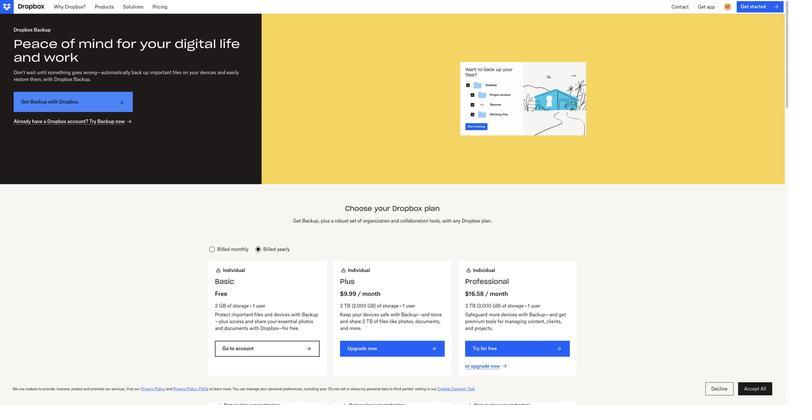 Task type: describe. For each thing, give the bounding box(es) containing it.
0 horizontal spatial now
[[115, 119, 125, 124]]

3
[[465, 303, 468, 309]]

go
[[222, 346, 229, 352]]

why dropbox?
[[54, 4, 86, 10]]

any
[[453, 218, 461, 224]]

devices inside the protect important files and devices with backup —plus access and share your essential photos and documents with dropbox—for free.
[[274, 312, 290, 318]]

of right gb
[[227, 303, 232, 309]]

files inside don't wait until something goes wrong—automatically back up important files on your devices and easily restore them, with dropbox backup.
[[173, 70, 182, 75]]

gb) for professional
[[493, 303, 501, 309]]

premium
[[465, 319, 485, 325]]

automatically back up files and quickly recover with dropbox backup for plus
[[349, 389, 438, 398]]

tools
[[486, 319, 497, 325]]

storage for professional
[[508, 303, 524, 309]]

devices inside don't wait until something goes wrong—automatically back up important files on your devices and easily restore them, with dropbox backup.
[[200, 70, 216, 75]]

projects.
[[475, 326, 493, 332]]

more
[[489, 312, 500, 318]]

them,
[[30, 77, 42, 82]]

pricing link
[[148, 0, 172, 14]]

of right set
[[358, 218, 362, 224]]

choose
[[345, 204, 372, 213]]

3 quickly from the left
[[535, 389, 548, 394]]

for inside peace of mind for your digital life and work
[[117, 37, 137, 51]]

share inside the protect important files and devices with backup —plus access and share your essential photos and documents with dropbox—for free.
[[255, 319, 266, 325]]

your inside the protect important files and devices with backup —plus access and share your essential photos and documents with dropbox—for free.
[[268, 319, 277, 325]]

tb for professional
[[470, 303, 476, 309]]

tools,
[[430, 218, 441, 224]]

backup—and inside keep your devices safe with backup—and store and share 2 tb of files like photos, documents, and more.
[[401, 312, 430, 318]]

essential
[[278, 319, 297, 325]]

(3,000
[[477, 303, 492, 309]]

documents,
[[416, 319, 441, 325]]

documents
[[224, 326, 249, 332]]

your inside don't wait until something goes wrong—automatically back up important files on your devices and easily restore them, with dropbox backup.
[[190, 70, 199, 75]]

free.
[[290, 326, 299, 332]]

get for get backup, plus a robust set of organization and collaboration tools, with any dropbox plan.
[[293, 218, 301, 224]]

with inside keep your devices safe with backup—and store and share 2 tb of files like photos, documents, and more.
[[391, 312, 400, 318]]

contact button
[[667, 0, 694, 14]]

until
[[37, 70, 47, 75]]

don't wait until something goes wrong—automatically back up important files on your devices and easily restore them, with dropbox backup.
[[14, 70, 239, 82]]

automatically for plus
[[349, 389, 376, 394]]

peace of mind for your digital life and work
[[14, 37, 240, 65]]

recover for basic
[[299, 389, 313, 394]]

• for plus
[[400, 303, 402, 309]]

gb
[[219, 303, 226, 309]]

get backup, plus a robust set of organization and collaboration tools, with any dropbox plan.
[[293, 218, 492, 224]]

get started
[[741, 4, 767, 10]]

important inside don't wait until something goes wrong—automatically back up important files on your devices and easily restore them, with dropbox backup.
[[150, 70, 172, 75]]

solutions button
[[118, 0, 148, 14]]

3 tb (3,000 gb) of storage • 1 user
[[465, 303, 541, 309]]

individual for professional
[[473, 268, 495, 273]]

work
[[44, 50, 78, 65]]

share inside keep your devices safe with backup—and store and share 2 tb of files like photos, documents, and more.
[[350, 319, 361, 325]]

keep your devices safe with backup—and store and share 2 tb of files like photos, documents, and more.
[[340, 312, 442, 332]]

photos
[[299, 319, 313, 325]]

3 automatically from the left
[[475, 389, 501, 394]]

$9.99 / month
[[340, 290, 381, 297]]

—plus
[[215, 319, 228, 325]]

already have a dropbox account? try backup now link
[[14, 118, 133, 125]]

backup.
[[74, 77, 91, 82]]

of up safeguard more devices with backup—and get premium tools for managing content, clients, and projects.
[[503, 303, 507, 309]]

and inside don't wait until something goes wrong—automatically back up important files on your devices and easily restore them, with dropbox backup.
[[218, 70, 226, 75]]

try inside already have a dropbox account? try backup now link
[[89, 119, 96, 124]]

go to account link
[[215, 341, 320, 357]]

2 horizontal spatial now
[[491, 363, 500, 369]]

get app button
[[694, 0, 720, 14]]

solutions
[[123, 4, 143, 10]]

get for get app
[[698, 4, 706, 10]]

digital
[[175, 37, 216, 51]]

robust
[[335, 218, 349, 224]]

of up safe
[[377, 303, 382, 309]]

yearly
[[277, 247, 290, 252]]

on
[[183, 70, 188, 75]]

monthly
[[231, 247, 249, 252]]

or upgrade now link
[[465, 363, 508, 370]]

content,
[[528, 319, 546, 325]]

already
[[14, 119, 31, 124]]

peace
[[14, 37, 58, 51]]

2 for basic
[[215, 303, 218, 309]]

and inside peace of mind for your digital life and work
[[14, 50, 40, 65]]

backup—and inside safeguard more devices with backup—and get premium tools for managing content, clients, and projects.
[[529, 312, 558, 318]]

safeguard more devices with backup—and get premium tools for managing content, clients, and projects.
[[465, 312, 566, 332]]

important inside the protect important files and devices with backup —plus access and share your essential photos and documents with dropbox—for free.
[[232, 312, 253, 318]]

account
[[236, 346, 254, 352]]

3 recover from the left
[[549, 389, 563, 394]]

store
[[431, 312, 442, 318]]

with inside don't wait until something goes wrong—automatically back up important files on your devices and easily restore them, with dropbox backup.
[[43, 77, 53, 82]]

1 vertical spatial a
[[331, 218, 334, 224]]

mind
[[79, 37, 113, 51]]

free
[[215, 290, 227, 297]]

set
[[350, 218, 356, 224]]

dropbox backup
[[14, 27, 51, 33]]

get backup with dropbox link
[[14, 92, 133, 112]]

up inside don't wait until something goes wrong—automatically back up important files on your devices and easily restore them, with dropbox backup.
[[143, 70, 149, 75]]

keep
[[340, 312, 351, 318]]

automatically for basic
[[224, 389, 250, 394]]

wrong—automatically
[[83, 70, 130, 75]]

tb inside keep your devices safe with backup—and store and share 2 tb of files like photos, documents, and more.
[[367, 319, 373, 325]]

pricing
[[153, 4, 168, 10]]

contact
[[672, 4, 689, 10]]

1 for professional
[[528, 303, 530, 309]]

automatically back up files and quickly recover with dropbox backup for basic
[[224, 389, 313, 398]]

managing
[[505, 319, 527, 325]]

choose your dropbox plan
[[345, 204, 440, 213]]

like
[[390, 319, 397, 325]]

started
[[750, 4, 767, 10]]

don't
[[14, 70, 25, 75]]

plan
[[425, 204, 440, 213]]

devices inside keep your devices safe with backup—and store and share 2 tb of files like photos, documents, and more.
[[363, 312, 379, 318]]

or upgrade now
[[465, 363, 500, 369]]

get app
[[698, 4, 716, 10]]

backup,
[[302, 218, 320, 224]]

devices inside safeguard more devices with backup—and get premium tools for managing content, clients, and projects.
[[501, 312, 518, 318]]

more.
[[350, 326, 362, 332]]

life
[[220, 37, 240, 51]]

billed yearly
[[264, 247, 290, 252]]

user for plus
[[406, 303, 415, 309]]

protect
[[215, 312, 230, 318]]

(2,000
[[352, 303, 366, 309]]



Task type: locate. For each thing, give the bounding box(es) containing it.
billed for billed yearly
[[264, 247, 276, 252]]

0 horizontal spatial automatically
[[224, 389, 250, 394]]

try for free link
[[465, 341, 570, 357]]

2 horizontal spatial quickly
[[535, 389, 548, 394]]

0 horizontal spatial share
[[255, 319, 266, 325]]

/ for professional
[[485, 290, 489, 297]]

0 horizontal spatial gb)
[[368, 303, 376, 309]]

now
[[115, 119, 125, 124], [368, 346, 377, 352], [491, 363, 500, 369]]

1 horizontal spatial 2
[[340, 303, 343, 309]]

3 storage from the left
[[508, 303, 524, 309]]

0 vertical spatial important
[[150, 70, 172, 75]]

dropbox?
[[65, 4, 86, 10]]

2 horizontal spatial storage
[[508, 303, 524, 309]]

share up more.
[[350, 319, 361, 325]]

a right the have
[[44, 119, 46, 124]]

$16.58
[[465, 290, 484, 297]]

$9.99
[[340, 290, 356, 297]]

upgrade now link
[[340, 341, 445, 357]]

dropbox—for
[[260, 326, 289, 332]]

2 horizontal spatial user
[[531, 303, 541, 309]]

0 horizontal spatial •
[[250, 303, 252, 309]]

1 quickly from the left
[[285, 389, 298, 394]]

your inside peace of mind for your digital life and work
[[140, 37, 171, 51]]

1 horizontal spatial /
[[485, 290, 489, 297]]

storage up managing
[[508, 303, 524, 309]]

0 vertical spatial try
[[89, 119, 96, 124]]

get inside popup button
[[698, 4, 706, 10]]

2 recover from the left
[[424, 389, 438, 394]]

and
[[14, 50, 40, 65], [218, 70, 226, 75], [391, 218, 399, 224], [265, 312, 273, 318], [245, 319, 253, 325], [340, 319, 348, 325], [215, 326, 223, 332], [340, 326, 348, 332], [465, 326, 474, 332], [276, 389, 284, 394], [402, 389, 409, 394], [527, 389, 534, 394]]

upgrade now
[[348, 346, 377, 352]]

2 automatically back up files and quickly recover with dropbox backup from the left
[[349, 389, 438, 398]]

2 • from the left
[[400, 303, 402, 309]]

plan.
[[482, 218, 492, 224]]

1 user from the left
[[256, 303, 265, 309]]

tb down "2 tb (2,000 gb) of storage • 1 user"
[[367, 319, 373, 325]]

0 vertical spatial a
[[44, 119, 46, 124]]

recover for plus
[[424, 389, 438, 394]]

a right plus
[[331, 218, 334, 224]]

automatically
[[224, 389, 250, 394], [349, 389, 376, 394], [475, 389, 501, 394]]

• up managing
[[525, 303, 527, 309]]

2 horizontal spatial for
[[498, 319, 504, 325]]

account?
[[67, 119, 88, 124]]

share up dropbox—for
[[255, 319, 266, 325]]

2 user from the left
[[406, 303, 415, 309]]

individual for basic
[[223, 268, 245, 273]]

protect important files and devices with backup —plus access and share your essential photos and documents with dropbox—for free.
[[215, 312, 318, 332]]

3 automatically back up files and quickly recover with dropbox backup from the left
[[475, 389, 563, 398]]

why
[[54, 4, 64, 10]]

0 vertical spatial now
[[115, 119, 125, 124]]

2 horizontal spatial individual
[[473, 268, 495, 273]]

user up photos,
[[406, 303, 415, 309]]

back
[[132, 70, 142, 75], [252, 389, 261, 394], [377, 389, 386, 394], [502, 389, 511, 394]]

3 individual from the left
[[473, 268, 495, 273]]

2 1 from the left
[[403, 303, 405, 309]]

professional
[[465, 277, 509, 286]]

billed monthly
[[217, 247, 249, 252]]

get backup with dropbox
[[21, 99, 78, 105]]

for inside safeguard more devices with backup—and get premium tools for managing content, clients, and projects.
[[498, 319, 504, 325]]

kp button
[[724, 2, 733, 11]]

get up already
[[21, 99, 29, 105]]

of down "2 tb (2,000 gb) of storage • 1 user"
[[374, 319, 378, 325]]

app
[[707, 4, 716, 10]]

1 horizontal spatial user
[[406, 303, 415, 309]]

• up the protect important files and devices with backup —plus access and share your essential photos and documents with dropbox—for free.
[[250, 303, 252, 309]]

individual
[[223, 268, 245, 273], [348, 268, 370, 273], [473, 268, 495, 273]]

• for professional
[[525, 303, 527, 309]]

dropbox inside don't wait until something goes wrong—automatically back up important files on your devices and easily restore them, with dropbox backup.
[[54, 77, 72, 82]]

share
[[255, 319, 266, 325], [350, 319, 361, 325]]

None radio
[[254, 245, 291, 254]]

1 up photos,
[[403, 303, 405, 309]]

2 backup—and from the left
[[529, 312, 558, 318]]

$16.58 / month
[[465, 290, 508, 297]]

0 horizontal spatial 1
[[253, 303, 255, 309]]

/ right $9.99
[[358, 290, 361, 297]]

2 horizontal spatial automatically back up files and quickly recover with dropbox backup
[[475, 389, 563, 398]]

0 horizontal spatial a
[[44, 119, 46, 124]]

1 gb) from the left
[[368, 303, 376, 309]]

user up the protect important files and devices with backup —plus access and share your essential photos and documents with dropbox—for free.
[[256, 303, 265, 309]]

storage up the access
[[233, 303, 249, 309]]

quickly
[[285, 389, 298, 394], [410, 389, 423, 394], [535, 389, 548, 394]]

kp
[[726, 5, 730, 9]]

tb right "3"
[[470, 303, 476, 309]]

devices right 'on'
[[200, 70, 216, 75]]

0 horizontal spatial month
[[362, 290, 381, 297]]

1 horizontal spatial tb
[[367, 319, 373, 325]]

files inside keep your devices safe with backup—and store and share 2 tb of files like photos, documents, and more.
[[380, 319, 389, 325]]

/
[[358, 290, 361, 297], [485, 290, 489, 297]]

1 horizontal spatial backup—and
[[529, 312, 558, 318]]

2 horizontal spatial recover
[[549, 389, 563, 394]]

gb) right (2,000
[[368, 303, 376, 309]]

files inside the protect important files and devices with backup —plus access and share your essential photos and documents with dropbox—for free.
[[255, 312, 263, 318]]

0 horizontal spatial for
[[117, 37, 137, 51]]

1 horizontal spatial now
[[368, 346, 377, 352]]

3 • from the left
[[525, 303, 527, 309]]

1 vertical spatial now
[[368, 346, 377, 352]]

2 up keep
[[340, 303, 343, 309]]

try left the free
[[473, 346, 480, 352]]

billed left monthly
[[217, 247, 230, 252]]

plus
[[340, 277, 355, 286]]

2 down (2,000
[[363, 319, 365, 325]]

1 horizontal spatial recover
[[424, 389, 438, 394]]

devices down "2 tb (2,000 gb) of storage • 1 user"
[[363, 312, 379, 318]]

1 backup—and from the left
[[401, 312, 430, 318]]

0 horizontal spatial important
[[150, 70, 172, 75]]

or
[[465, 363, 470, 369]]

2 horizontal spatial tb
[[470, 303, 476, 309]]

2
[[215, 303, 218, 309], [340, 303, 343, 309], [363, 319, 365, 325]]

1 vertical spatial for
[[498, 319, 504, 325]]

storage up safe
[[383, 303, 399, 309]]

safeguard
[[465, 312, 488, 318]]

devices up essential
[[274, 312, 290, 318]]

for
[[117, 37, 137, 51], [498, 319, 504, 325], [481, 346, 487, 352]]

1 horizontal spatial 1
[[403, 303, 405, 309]]

important left 'on'
[[150, 70, 172, 75]]

1 horizontal spatial quickly
[[410, 389, 423, 394]]

2 automatically from the left
[[349, 389, 376, 394]]

get left started
[[741, 4, 749, 10]]

plus
[[321, 218, 330, 224]]

1 1 from the left
[[253, 303, 255, 309]]

2 storage from the left
[[383, 303, 399, 309]]

/ for plus
[[358, 290, 361, 297]]

try right account?
[[89, 119, 96, 124]]

1 vertical spatial important
[[232, 312, 253, 318]]

1 month from the left
[[362, 290, 381, 297]]

already have a dropbox account? try backup now
[[14, 119, 125, 124]]

2 inside keep your devices safe with backup—and store and share 2 tb of files like photos, documents, and more.
[[363, 319, 365, 325]]

month up "2 tb (2,000 gb) of storage • 1 user"
[[362, 290, 381, 297]]

month for plus
[[362, 290, 381, 297]]

2 individual from the left
[[348, 268, 370, 273]]

2 gb of storage • 1 user
[[215, 303, 265, 309]]

1 horizontal spatial month
[[490, 290, 508, 297]]

collaboration
[[401, 218, 429, 224]]

1 horizontal spatial automatically back up files and quickly recover with dropbox backup
[[349, 389, 438, 398]]

1 horizontal spatial try
[[473, 346, 480, 352]]

clients,
[[547, 319, 562, 325]]

backup—and
[[401, 312, 430, 318], [529, 312, 558, 318]]

1 up the protect important files and devices with backup —plus access and share your essential photos and documents with dropbox—for free.
[[253, 303, 255, 309]]

backup—and up photos,
[[401, 312, 430, 318]]

1 recover from the left
[[299, 389, 313, 394]]

get for get backup with dropbox
[[21, 99, 29, 105]]

backup inside the protect important files and devices with backup —plus access and share your essential photos and documents with dropbox—for free.
[[302, 312, 318, 318]]

1 up content,
[[528, 303, 530, 309]]

2 / from the left
[[485, 290, 489, 297]]

individual for plus
[[348, 268, 370, 273]]

products
[[95, 4, 114, 10]]

1 storage from the left
[[233, 303, 249, 309]]

month up 3 tb (3,000 gb) of storage • 1 user
[[490, 290, 508, 297]]

devices
[[200, 70, 216, 75], [274, 312, 290, 318], [363, 312, 379, 318], [501, 312, 518, 318]]

user up content,
[[531, 303, 541, 309]]

1 automatically from the left
[[224, 389, 250, 394]]

easily
[[227, 70, 239, 75]]

files
[[173, 70, 182, 75], [255, 312, 263, 318], [380, 319, 389, 325], [268, 389, 275, 394], [393, 389, 401, 394], [518, 389, 526, 394]]

2 horizontal spatial automatically
[[475, 389, 501, 394]]

1 / from the left
[[358, 290, 361, 297]]

1 horizontal spatial for
[[481, 346, 487, 352]]

storage
[[233, 303, 249, 309], [383, 303, 399, 309], [508, 303, 524, 309]]

2 gb) from the left
[[493, 303, 501, 309]]

upgrade
[[471, 363, 490, 369]]

1 horizontal spatial storage
[[383, 303, 399, 309]]

3 1 from the left
[[528, 303, 530, 309]]

1 horizontal spatial a
[[331, 218, 334, 224]]

/ down professional
[[485, 290, 489, 297]]

and inside safeguard more devices with backup—and get premium tools for managing content, clients, and projects.
[[465, 326, 474, 332]]

0 horizontal spatial backup—and
[[401, 312, 430, 318]]

1 horizontal spatial •
[[400, 303, 402, 309]]

2 tb (2,000 gb) of storage • 1 user
[[340, 303, 415, 309]]

2 horizontal spatial 2
[[363, 319, 365, 325]]

upgrade
[[348, 346, 367, 352]]

individual up professional
[[473, 268, 495, 273]]

1 horizontal spatial important
[[232, 312, 253, 318]]

free
[[488, 346, 497, 352]]

quickly for plus
[[410, 389, 423, 394]]

goes
[[72, 70, 82, 75]]

safe
[[381, 312, 389, 318]]

of inside peace of mind for your digital life and work
[[61, 37, 75, 51]]

1 billed from the left
[[217, 247, 230, 252]]

with inside safeguard more devices with backup—and get premium tools for managing content, clients, and projects.
[[519, 312, 528, 318]]

important up the access
[[232, 312, 253, 318]]

get for get started
[[741, 4, 749, 10]]

your inside keep your devices safe with backup—and store and share 2 tb of files like photos, documents, and more.
[[353, 312, 362, 318]]

get started link
[[737, 1, 784, 13]]

access
[[230, 319, 244, 325]]

1 horizontal spatial individual
[[348, 268, 370, 273]]

individual up plus
[[348, 268, 370, 273]]

1 horizontal spatial billed
[[264, 247, 276, 252]]

1 horizontal spatial gb)
[[493, 303, 501, 309]]

products button
[[90, 0, 118, 14]]

user for professional
[[531, 303, 541, 309]]

0 horizontal spatial recover
[[299, 389, 313, 394]]

0 horizontal spatial /
[[358, 290, 361, 297]]

month
[[362, 290, 381, 297], [490, 290, 508, 297]]

2 billed from the left
[[264, 247, 276, 252]]

2 vertical spatial for
[[481, 346, 487, 352]]

photos,
[[399, 319, 414, 325]]

2 share from the left
[[350, 319, 361, 325]]

1 • from the left
[[250, 303, 252, 309]]

of
[[61, 37, 75, 51], [358, 218, 362, 224], [227, 303, 232, 309], [377, 303, 382, 309], [503, 303, 507, 309], [374, 319, 378, 325]]

• up photos,
[[400, 303, 402, 309]]

individual up basic
[[223, 268, 245, 273]]

try inside try for free link
[[473, 346, 480, 352]]

billed for billed monthly
[[217, 247, 230, 252]]

of left 'mind'
[[61, 37, 75, 51]]

devices up managing
[[501, 312, 518, 318]]

try for free
[[473, 346, 497, 352]]

of inside keep your devices safe with backup—and store and share 2 tb of files like photos, documents, and more.
[[374, 319, 378, 325]]

restore
[[14, 77, 29, 82]]

1 share from the left
[[255, 319, 266, 325]]

0 horizontal spatial storage
[[233, 303, 249, 309]]

None radio
[[208, 245, 250, 254]]

1 for plus
[[403, 303, 405, 309]]

something
[[48, 70, 71, 75]]

0 horizontal spatial tb
[[344, 303, 351, 309]]

get left backup,
[[293, 218, 301, 224]]

0 vertical spatial for
[[117, 37, 137, 51]]

0 horizontal spatial automatically back up files and quickly recover with dropbox backup
[[224, 389, 313, 398]]

0 horizontal spatial 2
[[215, 303, 218, 309]]

2 for plus
[[340, 303, 343, 309]]

tb
[[344, 303, 351, 309], [470, 303, 476, 309], [367, 319, 373, 325]]

get
[[741, 4, 749, 10], [698, 4, 706, 10], [21, 99, 29, 105], [293, 218, 301, 224]]

0 horizontal spatial user
[[256, 303, 265, 309]]

tb for plus
[[344, 303, 351, 309]]

back inside don't wait until something goes wrong—automatically back up important files on your devices and easily restore them, with dropbox backup.
[[132, 70, 142, 75]]

gb)
[[368, 303, 376, 309], [493, 303, 501, 309]]

0 horizontal spatial quickly
[[285, 389, 298, 394]]

0 horizontal spatial billed
[[217, 247, 230, 252]]

0 horizontal spatial individual
[[223, 268, 245, 273]]

2 left gb
[[215, 303, 218, 309]]

1 individual from the left
[[223, 268, 245, 273]]

organization
[[363, 218, 390, 224]]

1 automatically back up files and quickly recover with dropbox backup from the left
[[224, 389, 313, 398]]

1 vertical spatial try
[[473, 346, 480, 352]]

2 quickly from the left
[[410, 389, 423, 394]]

gb) for plus
[[368, 303, 376, 309]]

1 horizontal spatial automatically
[[349, 389, 376, 394]]

billed left "yearly"
[[264, 247, 276, 252]]

month for professional
[[490, 290, 508, 297]]

get left app at the top of the page
[[698, 4, 706, 10]]

tb up keep
[[344, 303, 351, 309]]

gb) up more
[[493, 303, 501, 309]]

basic
[[215, 277, 234, 286]]

2 vertical spatial now
[[491, 363, 500, 369]]

3 user from the left
[[531, 303, 541, 309]]

storage for plus
[[383, 303, 399, 309]]

2 horizontal spatial 1
[[528, 303, 530, 309]]

backup—and up content,
[[529, 312, 558, 318]]

get
[[559, 312, 566, 318]]

2 horizontal spatial •
[[525, 303, 527, 309]]

quickly for basic
[[285, 389, 298, 394]]

0 horizontal spatial try
[[89, 119, 96, 124]]

1 horizontal spatial share
[[350, 319, 361, 325]]

2 month from the left
[[490, 290, 508, 297]]



Task type: vqa. For each thing, say whether or not it's contained in the screenshot.
OR
yes



